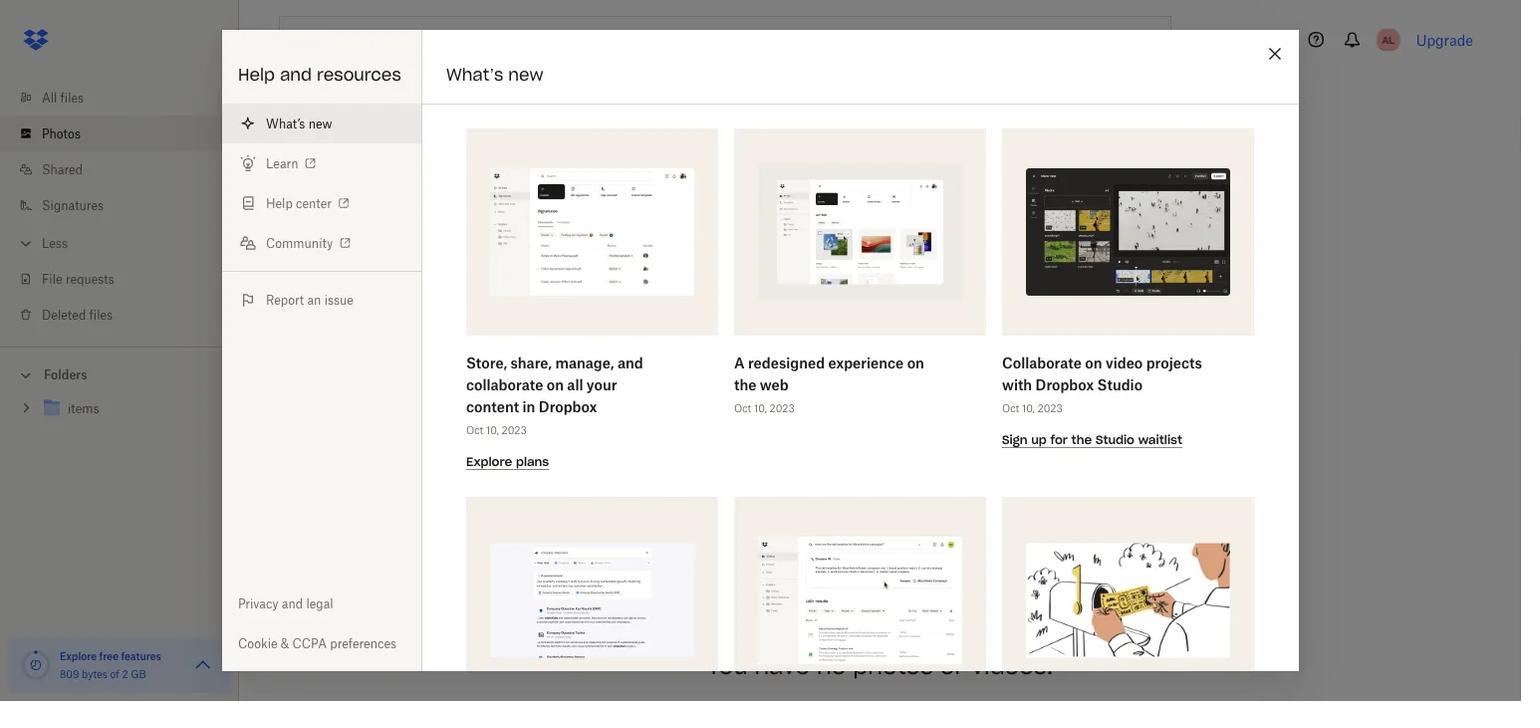 Task type: describe. For each thing, give the bounding box(es) containing it.
legal
[[306, 596, 333, 611]]

dropbox ai helps users search for files in their folders image
[[758, 537, 962, 665]]

quota usage element
[[20, 650, 52, 681]]

report an issue
[[266, 292, 354, 307]]

oct inside store, share, manage, and collaborate on all your content in dropbox oct 10, 2023
[[466, 424, 483, 436]]

1 horizontal spatial the
[[1072, 432, 1092, 448]]

10, inside store, share, manage, and collaborate on all your content in dropbox oct 10, 2023
[[486, 424, 499, 436]]

explore for explore plans
[[466, 454, 512, 470]]

requests
[[66, 271, 114, 286]]

2
[[122, 668, 128, 680]]

collaborate
[[1002, 354, 1082, 371]]

no
[[817, 653, 846, 680]]

deleted files link
[[16, 297, 239, 333]]

features
[[121, 650, 161, 663]]

files for all files
[[60, 90, 84, 105]]

privacy and legal link
[[222, 584, 421, 624]]

less image
[[16, 234, 36, 254]]

1 horizontal spatial photos
[[279, 110, 359, 137]]

dash answer screen image
[[490, 543, 694, 658]]

report
[[266, 292, 304, 307]]

projects
[[1146, 354, 1202, 371]]

what's new inside button
[[266, 116, 332, 131]]

experience
[[828, 354, 904, 371]]

waitlist
[[1138, 432, 1183, 448]]

folders button
[[0, 360, 239, 389]]

&
[[281, 636, 289, 651]]

learn link
[[222, 143, 421, 183]]

10, inside "a redesigned experience on the web oct 10, 2023"
[[754, 402, 767, 414]]

on inside store, share, manage, and collaborate on all your content in dropbox oct 10, 2023
[[547, 376, 564, 393]]

1 horizontal spatial what's new
[[446, 64, 544, 85]]

video
[[1106, 354, 1143, 371]]

share,
[[511, 354, 552, 371]]

learn
[[266, 156, 298, 171]]

cookie & ccpa preferences
[[238, 636, 397, 651]]

help and resources
[[238, 64, 401, 85]]

on inside "a redesigned experience on the web oct 10, 2023"
[[907, 354, 924, 371]]

up
[[1031, 432, 1047, 448]]

all
[[42, 90, 57, 105]]

help and resources dialog
[[222, 30, 1299, 701]]

sign up for the studio waitlist link
[[1002, 430, 1183, 448]]

privacy
[[238, 596, 279, 611]]

all files link
[[16, 80, 239, 116]]

all
[[567, 376, 583, 393]]

file requests link
[[16, 261, 239, 297]]

oct inside collaborate on video projects with dropbox studio oct 10, 2023
[[1002, 402, 1019, 414]]

have
[[755, 653, 810, 680]]

help center link
[[222, 183, 421, 223]]

free
[[99, 650, 119, 663]]

you have no photos or videos.
[[707, 653, 1053, 680]]

for
[[1051, 432, 1068, 448]]

sign
[[1002, 432, 1028, 448]]

list containing all files
[[0, 68, 239, 347]]

10, inside collaborate on video projects with dropbox studio oct 10, 2023
[[1022, 402, 1035, 414]]

web
[[760, 376, 789, 393]]

videos.
[[971, 653, 1053, 680]]

dropbox inside store, share, manage, and collaborate on all your content in dropbox oct 10, 2023
[[539, 398, 597, 415]]

explore for explore free features 809 bytes of 2 gb
[[60, 650, 97, 663]]

with dropbox studio, users can collaborate on video projects image
[[1026, 168, 1230, 296]]

shared
[[42, 162, 83, 177]]

photos list item
[[0, 116, 239, 151]]

deleted
[[42, 307, 86, 322]]

studio inside collaborate on video projects with dropbox studio oct 10, 2023
[[1097, 376, 1143, 393]]

what's inside button
[[266, 116, 305, 131]]

report an issue link
[[222, 280, 421, 320]]

store,
[[466, 354, 507, 371]]

privacy and legal
[[238, 596, 333, 611]]

an
[[307, 292, 321, 307]]

file
[[42, 271, 62, 286]]

a redesigned experience on the web oct 10, 2023
[[734, 354, 924, 414]]

ccpa
[[292, 636, 327, 651]]

your
[[587, 376, 617, 393]]

in
[[523, 398, 535, 415]]

1 horizontal spatial new
[[508, 64, 544, 85]]

upgrade
[[1416, 31, 1474, 48]]

upgrade link
[[1416, 31, 1474, 48]]

you
[[707, 653, 748, 680]]

the all files section of dropbox image
[[758, 164, 962, 300]]

2023 inside "a redesigned experience on the web oct 10, 2023"
[[770, 402, 795, 414]]

sleeping dog on a purple cushion. image
[[631, 151, 1129, 650]]



Task type: locate. For each thing, give the bounding box(es) containing it.
photos up shared
[[42, 126, 81, 141]]

2 horizontal spatial 10,
[[1022, 402, 1035, 414]]

all files
[[42, 90, 84, 105]]

store, share, manage, and collaborate on all your content in dropbox oct 10, 2023
[[466, 354, 643, 436]]

1 vertical spatial new
[[309, 116, 332, 131]]

explore plans link
[[466, 452, 549, 470]]

someone looking at a paper coupon image
[[1026, 543, 1230, 658]]

10, down content
[[486, 424, 499, 436]]

signatures link
[[16, 187, 239, 223]]

oct down with
[[1002, 402, 1019, 414]]

and for resources
[[280, 64, 312, 85]]

2023 inside collaborate on video projects with dropbox studio oct 10, 2023
[[1038, 402, 1063, 414]]

1 horizontal spatial 2023
[[770, 402, 795, 414]]

cookie & ccpa preferences button
[[222, 624, 421, 664]]

1 horizontal spatial oct
[[734, 402, 751, 414]]

1 horizontal spatial on
[[907, 354, 924, 371]]

0 horizontal spatial explore
[[60, 650, 97, 663]]

1 horizontal spatial dropbox
[[1036, 376, 1094, 393]]

cookie
[[238, 636, 278, 651]]

help left center
[[266, 196, 293, 211]]

1 horizontal spatial what's
[[446, 64, 503, 85]]

0 horizontal spatial 2023
[[502, 424, 527, 436]]

2023 down web
[[770, 402, 795, 414]]

1 vertical spatial what's new
[[266, 116, 332, 131]]

on right experience
[[907, 354, 924, 371]]

deleted files
[[42, 307, 113, 322]]

explore free features 809 bytes of 2 gb
[[60, 650, 161, 680]]

a
[[734, 354, 745, 371]]

explore plans
[[466, 454, 549, 470]]

dropbox down all
[[539, 398, 597, 415]]

2 horizontal spatial 2023
[[1038, 402, 1063, 414]]

sign up for the studio waitlist
[[1002, 432, 1183, 448]]

0 vertical spatial what's
[[446, 64, 503, 85]]

the down "a"
[[734, 376, 757, 393]]

0 horizontal spatial on
[[547, 376, 564, 393]]

and
[[280, 64, 312, 85], [618, 354, 643, 371], [282, 596, 303, 611]]

and inside 'link'
[[282, 596, 303, 611]]

oct
[[734, 402, 751, 414], [1002, 402, 1019, 414], [466, 424, 483, 436]]

file requests
[[42, 271, 114, 286]]

help for help and resources
[[238, 64, 275, 85]]

0 horizontal spatial oct
[[466, 424, 483, 436]]

on left video
[[1085, 354, 1102, 371]]

1 vertical spatial the
[[1072, 432, 1092, 448]]

studio left waitlist
[[1096, 432, 1135, 448]]

0 vertical spatial files
[[60, 90, 84, 105]]

0 horizontal spatial photos
[[42, 126, 81, 141]]

0 vertical spatial dropbox
[[1036, 376, 1094, 393]]

2023 inside store, share, manage, and collaborate on all your content in dropbox oct 10, 2023
[[502, 424, 527, 436]]

809
[[60, 668, 79, 680]]

files inside 'link'
[[89, 307, 113, 322]]

explore up 809
[[60, 650, 97, 663]]

files
[[60, 90, 84, 105], [89, 307, 113, 322]]

0 horizontal spatial files
[[60, 90, 84, 105]]

the entry point screen of dropbox sign image
[[490, 168, 694, 296]]

content
[[466, 398, 519, 415]]

photos
[[853, 653, 933, 680]]

the right for
[[1072, 432, 1092, 448]]

with
[[1002, 376, 1032, 393]]

files for deleted files
[[89, 307, 113, 322]]

the inside "a redesigned experience on the web oct 10, 2023"
[[734, 376, 757, 393]]

collaborate
[[466, 376, 543, 393]]

0 vertical spatial new
[[508, 64, 544, 85]]

new inside button
[[309, 116, 332, 131]]

0 vertical spatial studio
[[1097, 376, 1143, 393]]

issue
[[324, 292, 354, 307]]

oct inside "a redesigned experience on the web oct 10, 2023"
[[734, 402, 751, 414]]

dropbox down collaborate
[[1036, 376, 1094, 393]]

help center
[[266, 196, 332, 211]]

2 vertical spatial and
[[282, 596, 303, 611]]

0 vertical spatial the
[[734, 376, 757, 393]]

bytes
[[82, 668, 107, 680]]

what's new button
[[222, 104, 421, 143]]

and for legal
[[282, 596, 303, 611]]

0 vertical spatial what's new
[[446, 64, 544, 85]]

and right manage, on the left of the page
[[618, 354, 643, 371]]

2 horizontal spatial on
[[1085, 354, 1102, 371]]

shared link
[[16, 151, 239, 187]]

studio inside the sign up for the studio waitlist link
[[1096, 432, 1135, 448]]

explore inside explore plans link
[[466, 454, 512, 470]]

what's new
[[446, 64, 544, 85], [266, 116, 332, 131]]

photos up learn link
[[279, 110, 359, 137]]

photos
[[279, 110, 359, 137], [42, 126, 81, 141]]

files right all
[[60, 90, 84, 105]]

0 horizontal spatial dropbox
[[539, 398, 597, 415]]

plans
[[516, 454, 549, 470]]

1 vertical spatial explore
[[60, 650, 97, 663]]

1 vertical spatial what's
[[266, 116, 305, 131]]

10, down web
[[754, 402, 767, 414]]

0 horizontal spatial what's
[[266, 116, 305, 131]]

explore inside explore free features 809 bytes of 2 gb
[[60, 650, 97, 663]]

2 horizontal spatial oct
[[1002, 402, 1019, 414]]

dropbox inside collaborate on video projects with dropbox studio oct 10, 2023
[[1036, 376, 1094, 393]]

dropbox image
[[16, 20, 56, 60]]

explore
[[466, 454, 512, 470], [60, 650, 97, 663]]

folders
[[44, 368, 87, 383]]

1 vertical spatial studio
[[1096, 432, 1135, 448]]

less
[[42, 236, 68, 251]]

1 vertical spatial dropbox
[[539, 398, 597, 415]]

2023 up for
[[1038, 402, 1063, 414]]

oct down "a"
[[734, 402, 751, 414]]

oct down content
[[466, 424, 483, 436]]

photos inside list item
[[42, 126, 81, 141]]

of
[[110, 668, 119, 680]]

list
[[0, 68, 239, 347]]

help
[[238, 64, 275, 85], [266, 196, 293, 211]]

gb
[[131, 668, 146, 680]]

explore left plans
[[466, 454, 512, 470]]

0 vertical spatial explore
[[466, 454, 512, 470]]

resources
[[317, 64, 401, 85]]

community link
[[222, 223, 421, 263]]

2023
[[770, 402, 795, 414], [1038, 402, 1063, 414], [502, 424, 527, 436]]

1 horizontal spatial 10,
[[754, 402, 767, 414]]

2023 down in
[[502, 424, 527, 436]]

on
[[907, 354, 924, 371], [1085, 354, 1102, 371], [547, 376, 564, 393]]

0 horizontal spatial 10,
[[486, 424, 499, 436]]

on inside collaborate on video projects with dropbox studio oct 10, 2023
[[1085, 354, 1102, 371]]

studio
[[1097, 376, 1143, 393], [1096, 432, 1135, 448]]

10,
[[754, 402, 767, 414], [1022, 402, 1035, 414], [486, 424, 499, 436]]

redesigned
[[748, 354, 825, 371]]

preferences
[[330, 636, 397, 651]]

0 vertical spatial and
[[280, 64, 312, 85]]

new
[[508, 64, 544, 85], [309, 116, 332, 131]]

0 horizontal spatial new
[[309, 116, 332, 131]]

help for help center
[[266, 196, 293, 211]]

manage,
[[555, 354, 614, 371]]

community
[[266, 236, 333, 251]]

and inside store, share, manage, and collaborate on all your content in dropbox oct 10, 2023
[[618, 354, 643, 371]]

files right deleted
[[89, 307, 113, 322]]

1 vertical spatial files
[[89, 307, 113, 322]]

studio down video
[[1097, 376, 1143, 393]]

or
[[940, 653, 964, 680]]

and left the 'legal'
[[282, 596, 303, 611]]

help up what's new button
[[238, 64, 275, 85]]

collaborate on video projects with dropbox studio oct 10, 2023
[[1002, 354, 1202, 414]]

1 horizontal spatial explore
[[466, 454, 512, 470]]

0 horizontal spatial the
[[734, 376, 757, 393]]

10, down with
[[1022, 402, 1035, 414]]

dropbox
[[1036, 376, 1094, 393], [539, 398, 597, 415]]

1 vertical spatial and
[[618, 354, 643, 371]]

and up what's new button
[[280, 64, 312, 85]]

signatures
[[42, 198, 104, 213]]

0 horizontal spatial what's new
[[266, 116, 332, 131]]

what's
[[446, 64, 503, 85], [266, 116, 305, 131]]

center
[[296, 196, 332, 211]]

1 horizontal spatial files
[[89, 307, 113, 322]]

0 vertical spatial help
[[238, 64, 275, 85]]

the
[[734, 376, 757, 393], [1072, 432, 1092, 448]]

1 vertical spatial help
[[266, 196, 293, 211]]

photos link
[[16, 116, 239, 151]]

on left all
[[547, 376, 564, 393]]



Task type: vqa. For each thing, say whether or not it's contained in the screenshot.
NO
yes



